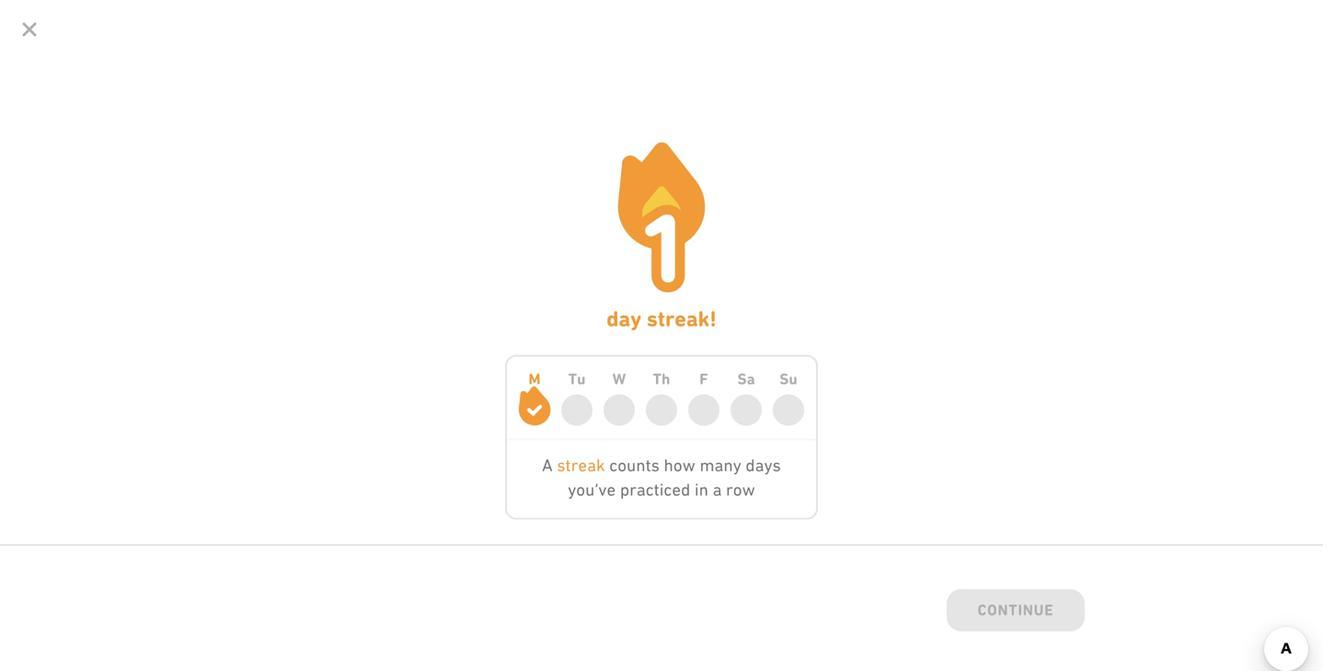 Task type: vqa. For each thing, say whether or not it's contained in the screenshot.
streak
yes



Task type: describe. For each thing, give the bounding box(es) containing it.
a
[[713, 479, 722, 499]]

continue for first continue button from the top of the page
[[978, 597, 1055, 615]]

su
[[780, 370, 798, 388]]

day streak!
[[607, 306, 717, 332]]

counts how many days you've practiced in a row
[[568, 455, 781, 499]]

a
[[542, 455, 553, 475]]

streak!
[[647, 306, 717, 332]]

in
[[695, 479, 709, 499]]

streak
[[557, 455, 605, 475]]

sa
[[738, 370, 755, 388]]

w
[[613, 370, 626, 388]]

th
[[653, 370, 671, 388]]

2 continue button from the top
[[947, 589, 1085, 635]]

many
[[700, 455, 742, 475]]



Task type: locate. For each thing, give the bounding box(es) containing it.
f
[[700, 370, 709, 388]]

practiced
[[620, 479, 691, 499]]

continue button
[[947, 585, 1085, 631], [947, 589, 1085, 635]]

you've
[[568, 479, 616, 499]]

m
[[529, 370, 541, 388]]

1 continue from the top
[[978, 597, 1055, 615]]

2 continue from the top
[[978, 601, 1054, 619]]

days
[[746, 455, 781, 475]]

continue
[[978, 597, 1055, 615], [978, 601, 1054, 619]]

day
[[607, 306, 642, 332]]

counts
[[610, 455, 660, 475]]

row
[[726, 479, 755, 499]]

a streak
[[542, 455, 605, 475]]

continue for first continue button from the bottom of the page
[[978, 601, 1054, 619]]

tu
[[568, 370, 586, 388]]

1 continue button from the top
[[947, 585, 1085, 631]]

how
[[664, 455, 696, 475]]



